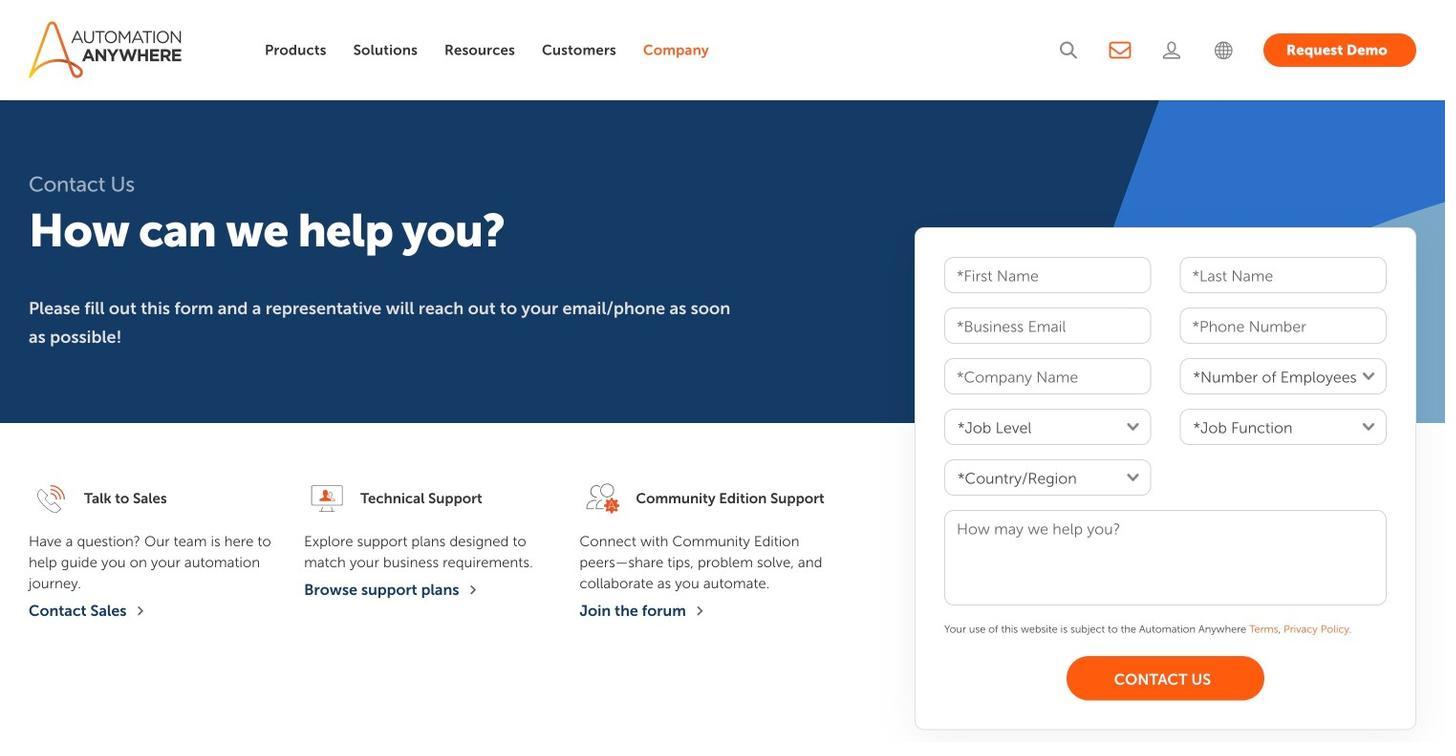 Task type: vqa. For each thing, say whether or not it's contained in the screenshot.
TECHNICAL SUPPORT icon
yes



Task type: locate. For each thing, give the bounding box(es) containing it.
technical support image
[[304, 476, 351, 522]]

login image
[[1161, 39, 1184, 62]]

community edition support image
[[580, 476, 627, 522]]

None text field
[[945, 257, 1152, 294], [1180, 257, 1387, 294], [945, 359, 1152, 395], [945, 511, 1387, 606], [945, 257, 1152, 294], [1180, 257, 1387, 294], [945, 359, 1152, 395], [945, 511, 1387, 606]]

language selector image
[[1212, 39, 1235, 62]]

None telephone field
[[1180, 308, 1387, 344]]

None email field
[[945, 308, 1152, 344]]

search image
[[1057, 39, 1080, 62]]



Task type: describe. For each thing, give the bounding box(es) containing it.
talk to sales image
[[29, 476, 75, 522]]

automation anywhere image
[[29, 22, 186, 79]]

support image
[[1109, 39, 1132, 62]]



